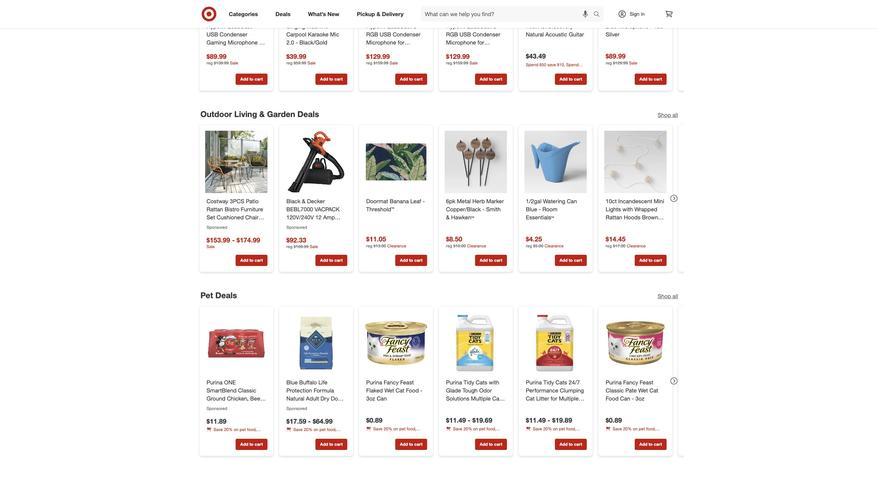 Task type: describe. For each thing, give the bounding box(es) containing it.
add to cart button for blue microphone - yeti silver
[[635, 74, 667, 85]]

food, for purina tidy cats 24/7 performance clumping cat litter for multiple cats
[[567, 426, 576, 431]]

multiple inside purina tidy cats with glade tough odor solutions multiple cats clumping litter
[[471, 395, 491, 402]]

first act discovery natural acoustic guitar
[[526, 23, 584, 38]]

to for 1/2gal watering can blue - room essentials™
[[569, 258, 573, 263]]

treats inside 'save 20% on pet food, treats and litter on select items'
[[287, 433, 297, 438]]

spend $50 save $10, spend $100 save $25 on select toys button
[[526, 62, 587, 73]]

save 20% on pet food, treats and litter for 3oz
[[366, 426, 416, 437]]

- inside purina fancy feast classic pate wet cat food can - 3oz
[[632, 395, 634, 402]]

pate
[[626, 387, 637, 394]]

new
[[328, 10, 340, 17]]

living
[[234, 109, 257, 119]]

save 20% on pet food, treats and litter for can
[[606, 426, 656, 437]]

food, inside 'save 20% on pet food, treats and litter on select items'
[[327, 427, 337, 432]]

cart for purina one smartblend classic ground chicken, beef & rice entrée wet dog food - 13oz/6ct variety pack
[[255, 441, 263, 447]]

clumping inside 'purina tidy cats 24/7 performance clumping cat litter for multiple cats'
[[560, 387, 584, 394]]

condenser inside hyperx quadcast - usb condenser gaming microphone for pc $89.99 reg $139.99 sale
[[220, 31, 247, 38]]

$159.99 inside $129.99 reg $159.99 sale
[[454, 60, 469, 66]]

cushioned
[[217, 214, 244, 221]]

to for purina fancy feast flaked wet cat food - 3oz can
[[409, 441, 413, 447]]

& right pickup
[[377, 10, 381, 17]]

- inside "singing machine carpool karaoke mic 2.0 - black/gold"
[[296, 39, 298, 46]]

3oz inside purina fancy feast flaked wet cat food - 3oz can
[[366, 395, 375, 402]]

1/2gal watering can blue - room essentials™ link
[[526, 197, 586, 221]]

can inside purina fancy feast flaked wet cat food - 3oz can
[[377, 395, 387, 402]]

to for purina tidy cats 24/7 performance clumping cat litter for multiple cats
[[569, 441, 573, 447]]

sale for $39.99
[[308, 60, 316, 66]]

litter for for
[[546, 432, 555, 437]]

cat inside purina fancy feast flaked wet cat food - 3oz can
[[396, 387, 405, 394]]

microphone for reg
[[228, 39, 258, 46]]

add to cart for 6pk metal herb marker copper/black - smith & hawken™
[[480, 258, 503, 263]]

add to cart button for singing machine carpool karaoke mic 2.0 - black/gold
[[316, 74, 347, 85]]

$8.50
[[446, 235, 463, 243]]

$10,
[[558, 62, 565, 67]]

lights
[[606, 206, 621, 213]]

& inside "purina one smartblend classic ground chicken, beef & rice entrée wet dog food - 13oz/6ct variety pack"
[[207, 403, 210, 410]]

add to cart for purina fancy feast classic pate wet cat food can - 3oz
[[640, 441, 662, 447]]

metal
[[457, 198, 471, 205]]

feast for wet
[[640, 379, 654, 386]]

wet inside "purina one smartblend classic ground chicken, beef & rice entrée wet dog food - 13oz/6ct variety pack"
[[242, 403, 252, 410]]

pet for multiple
[[559, 426, 566, 431]]

$89.99 reg $129.99 sale
[[606, 52, 638, 65]]

cat for $11.49 - $19.89
[[526, 395, 535, 402]]

& inside black & decker bebl7000 vacpack 120v/240v 12 amp corded 3-in-1 leaf blower/vacuum/mulche r
[[302, 198, 306, 205]]

add to cart button for purina fancy feast classic pate wet cat food can - 3oz
[[635, 439, 667, 450]]

first act discovery natural acoustic guitar link
[[526, 22, 586, 38]]

categories
[[229, 10, 258, 17]]

singing
[[287, 23, 305, 30]]

formula
[[314, 387, 334, 394]]

$129.99 inside $89.99 reg $129.99 sale
[[613, 60, 628, 65]]

$11.49 for $11.49 - $19.69
[[446, 416, 466, 424]]

food inside blue buffalo life protection formula natural adult dry dog food with chicken and brown rice
[[287, 403, 299, 410]]

shop for outdoor living & garden deals
[[658, 111, 672, 118]]

marker
[[487, 198, 504, 205]]

$39.99
[[287, 52, 306, 60]]

add for purina tidy cats 24/7 performance clumping cat litter for multiple cats
[[560, 441, 568, 447]]

add for hyperx quadcast s rgb usb condenser microphone for pc/playstation 4
[[400, 76, 408, 82]]

add to cart for singing machine carpool karaoke mic 2.0 - black/gold
[[320, 76, 343, 82]]

add to cart for costway 3pcs patio rattan bistro furniture set cushioned chair table
[[240, 258, 263, 263]]

black/gold
[[300, 39, 328, 46]]

white
[[446, 55, 461, 62]]

karaoke
[[308, 31, 329, 38]]

1/2gal watering can blue - room essentials™
[[526, 198, 577, 221]]

costway 3pcs patio rattan bistro furniture set cushioned chair table link
[[207, 197, 266, 229]]

add to cart button for purina tidy cats 24/7 performance clumping cat litter for multiple cats
[[555, 439, 587, 450]]

save 20% on pet food, treats and litter on select items
[[287, 427, 345, 438]]

cart for purina fancy feast flaked wet cat food - 3oz can
[[415, 441, 423, 447]]

and for save 20% on pet food, treats and litter button associated with multiple
[[538, 432, 545, 437]]

singing machine carpool karaoke mic 2.0 - black/gold link
[[287, 22, 346, 46]]

opalhouse™
[[606, 222, 636, 229]]

add for hyperx quadcast s rgb usb condenser microphone for pc/playstation 4 - white
[[480, 76, 488, 82]]

to for black & decker bebl7000 vacpack 120v/240v 12 amp corded 3-in-1 leaf blower/vacuum/mulche r
[[329, 258, 333, 263]]

reg inside hyperx quadcast s rgb usb condenser microphone for pc/playstation 4 $129.99 reg $159.99 sale
[[366, 60, 373, 66]]

entrée
[[224, 403, 241, 410]]

4 for $129.99
[[406, 47, 409, 54]]

add to cart for black & decker bebl7000 vacpack 120v/240v 12 amp corded 3-in-1 leaf blower/vacuum/mulche r
[[320, 258, 343, 263]]

add to cart for doormat banana leaf - threshold™
[[400, 258, 423, 263]]

black & decker bebl7000 vacpack 120v/240v 12 amp corded 3-in-1 leaf blower/vacuum/mulche r
[[287, 198, 346, 245]]

natural inside blue buffalo life protection formula natural adult dry dog food with chicken and brown rice
[[287, 395, 305, 402]]

- inside blue microphone - yeti silver
[[651, 23, 653, 30]]

$59.99
[[294, 60, 306, 66]]

purina for purina tidy cats with glade tough odor solutions multiple cats clumping litter
[[446, 379, 462, 386]]

$129.99 inside hyperx quadcast s rgb usb condenser microphone for pc/playstation 4 $129.99 reg $159.99 sale
[[366, 52, 390, 60]]

food inside "purina one smartblend classic ground chicken, beef & rice entrée wet dog food - 13oz/6ct variety pack"
[[207, 411, 219, 418]]

wet inside purina fancy feast flaked wet cat food - 3oz can
[[385, 387, 394, 394]]

purina for purina tidy cats 24/7 performance clumping cat litter for multiple cats
[[526, 379, 542, 386]]

litter for can
[[626, 432, 635, 437]]

hyperx quadcast s rgb usb condenser microphone for pc/playstation 4 $129.99 reg $159.99 sale
[[366, 23, 421, 66]]

$10.00
[[454, 243, 466, 248]]

hyperx quadcast s rgb usb condenser microphone for pc/playstation 4 - white
[[446, 23, 501, 62]]

pickup & delivery link
[[351, 6, 413, 22]]

clumping inside purina tidy cats with glade tough odor solutions multiple cats clumping litter
[[446, 403, 470, 410]]

incandescent
[[619, 198, 653, 205]]

adult
[[306, 395, 319, 402]]

dry
[[321, 395, 329, 402]]

add to cart for hyperx quadcast s rgb usb condenser microphone for pc/playstation 4 - white
[[480, 76, 503, 82]]

to for hyperx quadcast s rgb usb condenser microphone for pc/playstation 4
[[409, 76, 413, 82]]

threshold™
[[366, 206, 394, 213]]

reg inside hyperx quadcast - usb condenser gaming microphone for pc $89.99 reg $139.99 sale
[[207, 60, 213, 66]]

reg for $14.45
[[606, 243, 612, 248]]

vacpack
[[315, 206, 340, 213]]

cart for 10ct incandescent mini lights with wrapped rattan hoods brown - opalhouse™
[[654, 258, 662, 263]]

natural inside first act discovery natural acoustic guitar
[[526, 31, 544, 38]]

fancy for wet
[[384, 379, 399, 386]]

can inside "1/2gal watering can blue - room essentials™"
[[567, 198, 577, 205]]

one
[[224, 379, 236, 386]]

blue inside "1/2gal watering can blue - room essentials™"
[[526, 206, 538, 213]]

$19.89
[[553, 416, 572, 424]]

3pcs
[[230, 198, 244, 205]]

and for save 20% on pet food, treats and litter on select items button
[[298, 433, 305, 438]]

smartblend
[[207, 387, 237, 394]]

to for purina tidy cats with glade tough odor solutions multiple cats clumping litter
[[489, 441, 493, 447]]

$64.99
[[313, 417, 333, 425]]

select inside $43.49 spend $50 save $10, spend $100 save $25 on select toys
[[560, 68, 571, 73]]

litter inside 'purina tidy cats 24/7 performance clumping cat litter for multiple cats'
[[537, 395, 549, 402]]

blower/vacuum/mulche
[[287, 230, 346, 237]]

buffalo
[[299, 379, 317, 386]]

rgb for $129.99
[[366, 31, 378, 38]]

$14.45 reg $17.00 clearance
[[606, 235, 646, 248]]

for for reg
[[259, 39, 266, 46]]

odor
[[480, 387, 492, 394]]

sponsored for $153.99 - $174.99
[[207, 224, 227, 230]]

- left $19.89
[[548, 416, 551, 424]]

cart for blue microphone - yeti silver
[[654, 76, 662, 82]]

- inside 6pk metal herb marker copper/black - smith & hawken™
[[483, 206, 485, 213]]

costway 3pcs patio rattan bistro furniture set cushioned chair table
[[207, 198, 263, 229]]

on inside $43.49 spend $50 save $10, spend $100 save $25 on select toys
[[554, 68, 559, 73]]

reg for $92.33
[[287, 244, 293, 249]]

$43.49 spend $50 save $10, spend $100 save $25 on select toys
[[526, 52, 580, 73]]

usb for -
[[460, 31, 471, 38]]

with inside blue buffalo life protection formula natural adult dry dog food with chicken and brown rice
[[301, 403, 311, 410]]

furniture
[[241, 206, 263, 213]]

purina tidy cats 24/7 performance clumping cat litter for multiple cats link
[[526, 378, 586, 410]]

add to cart button for purina one smartblend classic ground chicken, beef & rice entrée wet dog food - 13oz/6ct variety pack
[[236, 439, 268, 450]]

24/7
[[569, 379, 580, 386]]

$92.33
[[287, 236, 306, 244]]

cart for hyperx quadcast - usb condenser gaming microphone for pc
[[255, 76, 263, 82]]

save for purina tidy cats 24/7 performance clumping cat litter for multiple cats
[[533, 426, 542, 431]]

hyperx for $129.99
[[366, 23, 385, 30]]

hyperx quadcast s rgb usb condenser microphone for pc/playstation 4 - white link
[[446, 22, 506, 62]]

add to cart for first act discovery natural acoustic guitar
[[560, 76, 583, 82]]

add to cart for blue buffalo life protection formula natural adult dry dog food with chicken and brown rice
[[320, 441, 343, 447]]

1
[[319, 222, 322, 229]]

save 20% on pet food, treats and litter for for
[[526, 426, 576, 437]]

blue buffalo life protection formula natural adult dry dog food with chicken and brown rice
[[287, 379, 344, 418]]

treats for purina tidy cats with glade tough odor solutions multiple cats clumping litter
[[446, 432, 457, 437]]

save 20% on pet food, treats and litter button for cats
[[446, 426, 507, 437]]

copper/black
[[446, 206, 481, 213]]

sale for $129.99
[[470, 60, 478, 66]]

add for 6pk metal herb marker copper/black - smith & hawken™
[[480, 258, 488, 263]]

1 vertical spatial deals
[[298, 109, 319, 119]]

hyperx quadcast - usb condenser gaming microphone for pc $89.99 reg $139.99 sale
[[207, 23, 266, 66]]

flaked
[[366, 387, 383, 394]]

hyperx for $89.99
[[207, 23, 225, 30]]

$43.49
[[526, 52, 546, 60]]

variety
[[248, 411, 265, 418]]

add to cart for hyperx quadcast s rgb usb condenser microphone for pc/playstation 4
[[400, 76, 423, 82]]

rice inside "purina one smartblend classic ground chicken, beef & rice entrée wet dog food - 13oz/6ct variety pack"
[[212, 403, 223, 410]]

- inside "hyperx quadcast s rgb usb condenser microphone for pc/playstation 4 - white"
[[490, 47, 493, 54]]

toys
[[573, 68, 580, 73]]

wet inside purina fancy feast classic pate wet cat food can - 3oz
[[639, 387, 648, 394]]

0 horizontal spatial deals
[[215, 290, 237, 300]]

herb
[[473, 198, 485, 205]]

1 horizontal spatial save
[[548, 62, 556, 67]]

- inside the doormat banana leaf - threshold™
[[423, 198, 425, 205]]

glade
[[446, 387, 461, 394]]

add to cart button for first act discovery natural acoustic guitar
[[555, 74, 587, 85]]

purina one smartblend classic ground chicken, beef & rice entrée wet dog food - 13oz/6ct variety pack link
[[207, 378, 266, 426]]

quadcast inside "hyperx quadcast s rgb usb condenser microphone for pc/playstation 4 - white"
[[466, 23, 492, 30]]

$11.05 reg $13.00 clearance
[[366, 235, 407, 248]]

outdoor
[[201, 109, 232, 119]]

to for purina fancy feast classic pate wet cat food can - 3oz
[[649, 441, 653, 447]]

carpool
[[287, 31, 307, 38]]

litter inside 'save 20% on pet food, treats and litter on select items'
[[307, 433, 315, 438]]

add to cart button for purina fancy feast flaked wet cat food - 3oz can
[[396, 439, 427, 450]]

reg for $39.99
[[287, 60, 293, 66]]

$153.99 - $174.99 sale
[[207, 236, 260, 249]]

food inside purina fancy feast flaked wet cat food - 3oz can
[[406, 387, 419, 394]]

select inside 'save 20% on pet food, treats and litter on select items'
[[322, 433, 333, 438]]

$89.99 inside $89.99 reg $129.99 sale
[[606, 52, 626, 60]]

cart for purina tidy cats with glade tough odor solutions multiple cats clumping litter
[[494, 441, 503, 447]]

tough
[[463, 387, 478, 394]]

$11.49 - $19.69
[[446, 416, 493, 424]]

20% inside 'save 20% on pet food, treats and litter on select items'
[[304, 427, 313, 432]]

$129.99 inside $129.99 reg $159.99 sale
[[446, 52, 470, 60]]

dog inside "purina one smartblend classic ground chicken, beef & rice entrée wet dog food - 13oz/6ct variety pack"
[[254, 403, 264, 410]]

leaf inside black & decker bebl7000 vacpack 120v/240v 12 amp corded 3-in-1 leaf blower/vacuum/mulche r
[[323, 222, 334, 229]]

microphone inside blue microphone - yeti silver
[[619, 23, 649, 30]]

add to cart button for costway 3pcs patio rattan bistro furniture set cushioned chair table
[[236, 255, 268, 266]]

- inside $153.99 - $174.99 sale
[[232, 236, 235, 244]]

cart for singing machine carpool karaoke mic 2.0 - black/gold
[[335, 76, 343, 82]]

s for $129.99
[[413, 23, 417, 30]]

multiple inside 'purina tidy cats 24/7 performance clumping cat litter for multiple cats'
[[559, 395, 579, 402]]

add to cart for purina tidy cats 24/7 performance clumping cat litter for multiple cats
[[560, 441, 583, 447]]

can inside purina fancy feast classic pate wet cat food can - 3oz
[[621, 395, 631, 402]]

rattan inside costway 3pcs patio rattan bistro furniture set cushioned chair table
[[207, 206, 223, 213]]

life
[[319, 379, 328, 386]]

chicken,
[[227, 395, 249, 402]]

& right living
[[260, 109, 265, 119]]

add for 10ct incandescent mini lights with wrapped rattan hoods brown - opalhouse™
[[640, 258, 648, 263]]

2 spend from the left
[[567, 62, 579, 67]]

clearance for $8.50
[[467, 243, 486, 248]]

doormat
[[366, 198, 388, 205]]

add to cart for purina one smartblend classic ground chicken, beef & rice entrée wet dog food - 13oz/6ct variety pack
[[240, 441, 263, 447]]

doormat banana leaf - threshold™
[[366, 198, 425, 213]]

for inside 'purina tidy cats 24/7 performance clumping cat litter for multiple cats'
[[551, 395, 558, 402]]

dog inside blue buffalo life protection formula natural adult dry dog food with chicken and brown rice
[[331, 395, 341, 402]]

6pk metal herb marker copper/black - smith & hawken™ link
[[446, 197, 506, 221]]

chicken
[[313, 403, 333, 410]]

with inside purina tidy cats with glade tough odor solutions multiple cats clumping litter
[[489, 379, 500, 386]]

1/2gal
[[526, 198, 542, 205]]

add to cart button for hyperx quadcast - usb condenser gaming microphone for pc
[[236, 74, 268, 85]]



Task type: locate. For each thing, give the bounding box(es) containing it.
litter inside purina tidy cats with glade tough odor solutions multiple cats clumping litter
[[472, 403, 485, 410]]

reg inside $14.45 reg $17.00 clearance
[[606, 243, 612, 248]]

sale inside $129.99 reg $159.99 sale
[[470, 60, 478, 66]]

cart for hyperx quadcast s rgb usb condenser microphone for pc/playstation 4
[[415, 76, 423, 82]]

2 feast from the left
[[640, 379, 654, 386]]

3 condenser from the left
[[473, 31, 501, 38]]

$0.89 down flaked
[[366, 416, 383, 424]]

can down flaked
[[377, 395, 387, 402]]

add to cart for purina fancy feast flaked wet cat food - 3oz can
[[400, 441, 423, 447]]

add for purina one smartblend classic ground chicken, beef & rice entrée wet dog food - 13oz/6ct variety pack
[[240, 441, 248, 447]]

0 horizontal spatial s
[[413, 23, 417, 30]]

purina for purina fancy feast classic pate wet cat food can - 3oz
[[606, 379, 622, 386]]

purina inside 'purina tidy cats 24/7 performance clumping cat litter for multiple cats'
[[526, 379, 542, 386]]

1 classic from the left
[[238, 387, 256, 394]]

feast inside purina fancy feast flaked wet cat food - 3oz can
[[400, 379, 414, 386]]

purina inside "purina one smartblend classic ground chicken, beef & rice entrée wet dog food - 13oz/6ct variety pack"
[[207, 379, 223, 386]]

rgb inside "hyperx quadcast s rgb usb condenser microphone for pc/playstation 4 - white"
[[446, 31, 458, 38]]

singing machine carpool karaoke mic 2.0 - black/gold image
[[285, 0, 347, 18], [285, 0, 347, 18]]

- up 'save 20% on pet food, treats and litter on select items'
[[308, 417, 311, 425]]

0 horizontal spatial cat
[[396, 387, 405, 394]]

microphone up $129.99 reg $159.99 sale
[[446, 39, 476, 46]]

0 horizontal spatial spend
[[526, 62, 539, 67]]

shop all for pet deals
[[658, 293, 679, 300]]

0 horizontal spatial brown
[[287, 411, 303, 418]]

& up bebl7000
[[302, 198, 306, 205]]

leaf inside the doormat banana leaf - threshold™
[[411, 198, 421, 205]]

2 4 from the left
[[486, 47, 489, 54]]

microphone down sign in link
[[619, 23, 649, 30]]

1 vertical spatial rattan
[[606, 214, 623, 221]]

2 multiple from the left
[[559, 395, 579, 402]]

sale inside $153.99 - $174.99 sale
[[207, 244, 215, 249]]

$159.99
[[374, 60, 389, 66], [454, 60, 469, 66]]

0 vertical spatial brown
[[642, 214, 659, 221]]

1 horizontal spatial 3oz
[[636, 395, 645, 402]]

add for 1/2gal watering can blue - room essentials™
[[560, 258, 568, 263]]

multiple down 24/7
[[559, 395, 579, 402]]

& down ground
[[207, 403, 210, 410]]

pet for cats
[[479, 426, 486, 431]]

$0.89 for 3oz
[[366, 416, 383, 424]]

purina tidy cats with glade tough odor solutions multiple cats clumping litter image
[[445, 312, 507, 374], [445, 312, 507, 374]]

4 for -
[[486, 47, 489, 54]]

0 horizontal spatial $11.49
[[446, 416, 466, 424]]

categories link
[[223, 6, 267, 22]]

spend up toys
[[567, 62, 579, 67]]

0 horizontal spatial 3oz
[[366, 395, 375, 402]]

pc/playstation for $129.99
[[366, 47, 404, 54]]

select down $10,
[[560, 68, 571, 73]]

quadcast down categories
[[227, 23, 252, 30]]

outdoor living & garden deals
[[201, 109, 319, 119]]

0 horizontal spatial rattan
[[207, 206, 223, 213]]

0 vertical spatial blue
[[606, 23, 617, 30]]

0 horizontal spatial with
[[301, 403, 311, 410]]

food inside purina fancy feast classic pate wet cat food can - 3oz
[[606, 395, 619, 402]]

litter down performance
[[537, 395, 549, 402]]

$11.05
[[366, 235, 386, 243]]

- down pate
[[632, 395, 634, 402]]

$169.99
[[294, 244, 309, 249]]

$11.49
[[446, 416, 466, 424], [526, 416, 546, 424]]

1 tidy from the left
[[464, 379, 475, 386]]

1 rgb from the left
[[366, 31, 378, 38]]

add to cart button for 6pk metal herb marker copper/black - smith & hawken™
[[475, 255, 507, 266]]

bistro
[[225, 206, 239, 213]]

cat for $0.89
[[650, 387, 659, 394]]

10ct incandescent mini lights with wrapped rattan hoods brown - opalhouse™
[[606, 198, 665, 229]]

4 inside hyperx quadcast s rgb usb condenser microphone for pc/playstation 4 $129.99 reg $159.99 sale
[[406, 47, 409, 54]]

can down pate
[[621, 395, 631, 402]]

what's new
[[308, 10, 340, 17]]

2 vertical spatial blue
[[287, 379, 298, 386]]

0 horizontal spatial multiple
[[471, 395, 491, 402]]

costway 3pcs patio rattan bistro furniture set cushioned chair table image
[[205, 131, 268, 193], [205, 131, 268, 193]]

blue buffalo life protection formula natural adult dry dog food with chicken and brown rice image
[[285, 312, 347, 374], [285, 312, 347, 374]]

1 feast from the left
[[400, 379, 414, 386]]

rattan inside 10ct incandescent mini lights with wrapped rattan hoods brown - opalhouse™
[[606, 214, 623, 221]]

add for purina tidy cats with glade tough odor solutions multiple cats clumping litter
[[480, 441, 488, 447]]

deals right pet
[[215, 290, 237, 300]]

sign in
[[630, 11, 645, 17]]

2 horizontal spatial wet
[[639, 387, 648, 394]]

reg inside $8.50 reg $10.00 clearance
[[446, 243, 452, 248]]

1 vertical spatial litter
[[472, 403, 485, 410]]

cat right flaked
[[396, 387, 405, 394]]

leaf down the amp
[[323, 222, 334, 229]]

0 vertical spatial rice
[[212, 403, 223, 410]]

- left the $19.69
[[468, 416, 471, 424]]

chair
[[245, 214, 259, 221]]

1 $11.49 from the left
[[446, 416, 466, 424]]

1 s from the left
[[413, 23, 417, 30]]

table
[[207, 222, 220, 229]]

purina inside purina fancy feast flaked wet cat food - 3oz can
[[366, 379, 382, 386]]

blue up protection on the left bottom of page
[[287, 379, 298, 386]]

20% for 3oz
[[384, 426, 392, 431]]

0 horizontal spatial $0.89
[[366, 416, 383, 424]]

pet
[[201, 290, 213, 300]]

hyperx quadcast s rgb usb condenser microphone for pc/playstation 4 - white image
[[445, 0, 507, 18], [445, 0, 507, 18]]

0 horizontal spatial classic
[[238, 387, 256, 394]]

purina fancy feast classic pate wet cat food can - 3oz image
[[605, 312, 667, 374], [605, 312, 667, 374]]

$17.59
[[287, 417, 306, 425]]

cart for purina fancy feast classic pate wet cat food can - 3oz
[[654, 441, 662, 447]]

patio
[[246, 198, 259, 205]]

and inside 'save 20% on pet food, treats and litter on select items'
[[298, 433, 305, 438]]

$11.49 down solutions
[[446, 416, 466, 424]]

0 horizontal spatial quadcast
[[227, 23, 252, 30]]

wrapped
[[635, 206, 658, 213]]

sponsored down set
[[207, 224, 227, 230]]

usb inside hyperx quadcast s rgb usb condenser microphone for pc/playstation 4 $129.99 reg $159.99 sale
[[380, 31, 391, 38]]

2 clearance from the left
[[467, 243, 486, 248]]

what's new link
[[302, 6, 348, 22]]

usb up "gaming"
[[207, 31, 218, 38]]

- right $129.99 reg $159.99 sale
[[490, 47, 493, 54]]

$0.89 down purina fancy feast classic pate wet cat food can - 3oz
[[606, 416, 622, 424]]

costway
[[207, 198, 228, 205]]

120v/240v
[[287, 214, 314, 221]]

select
[[560, 68, 571, 73], [322, 433, 333, 438]]

tidy up tough
[[464, 379, 475, 386]]

3 purina from the left
[[446, 379, 462, 386]]

clearance for $11.05
[[387, 243, 407, 248]]

cart for first act discovery natural acoustic guitar
[[574, 76, 583, 82]]

$89.99 inside hyperx quadcast - usb condenser gaming microphone for pc $89.99 reg $139.99 sale
[[207, 52, 227, 60]]

2 shop from the top
[[658, 293, 672, 300]]

1 horizontal spatial rgb
[[446, 31, 458, 38]]

condenser inside hyperx quadcast s rgb usb condenser microphone for pc/playstation 4 $129.99 reg $159.99 sale
[[393, 31, 421, 38]]

2 vertical spatial with
[[301, 403, 311, 410]]

pet inside 'save 20% on pet food, treats and litter on select items'
[[320, 427, 326, 432]]

clumping down 24/7
[[560, 387, 584, 394]]

purina one smartblend classic ground chicken, beef & rice entrée wet dog food - 13oz/6ct variety pack image
[[205, 312, 268, 374], [205, 312, 268, 374]]

black & decker bebl7000 vacpack 120v/240v 12 amp corded 3-in-1 leaf blower/vacuum/mulcher image
[[285, 131, 347, 193], [285, 131, 347, 193]]

condenser down what can we help you find? suggestions appear below search box
[[473, 31, 501, 38]]

1 horizontal spatial natural
[[526, 31, 544, 38]]

1 horizontal spatial $0.89
[[606, 416, 622, 424]]

rgb for -
[[446, 31, 458, 38]]

0 vertical spatial leaf
[[411, 198, 421, 205]]

first act discovery natural acoustic guitar image
[[525, 0, 587, 18], [525, 0, 587, 18]]

1 horizontal spatial select
[[560, 68, 571, 73]]

add to cart button for 10ct incandescent mini lights with wrapped rattan hoods brown - opalhouse™
[[635, 255, 667, 266]]

usb for $129.99
[[380, 31, 391, 38]]

1 horizontal spatial deals
[[276, 10, 291, 17]]

rgb down pickup
[[366, 31, 378, 38]]

2 $89.99 from the left
[[207, 52, 227, 60]]

treats for purina fancy feast classic pate wet cat food can - 3oz
[[606, 432, 617, 437]]

blue inside blue buffalo life protection formula natural adult dry dog food with chicken and brown rice
[[287, 379, 298, 386]]

pc/playstation
[[366, 47, 404, 54], [446, 47, 484, 54]]

sponsored down ground
[[207, 406, 227, 411]]

s
[[413, 23, 417, 30], [493, 23, 497, 30]]

litter
[[537, 395, 549, 402], [472, 403, 485, 410]]

shop all link
[[658, 111, 679, 119], [658, 292, 679, 300]]

1 horizontal spatial blue
[[526, 206, 538, 213]]

$139.99
[[214, 60, 229, 66]]

garden
[[267, 109, 295, 119]]

fancy inside purina fancy feast flaked wet cat food - 3oz can
[[384, 379, 399, 386]]

sale down hyperx quadcast s rgb usb condenser microphone for pc/playstation 4 link
[[390, 60, 398, 66]]

0 vertical spatial rattan
[[207, 206, 223, 213]]

1 horizontal spatial multiple
[[559, 395, 579, 402]]

cat right pate
[[650, 387, 659, 394]]

reg for $4.25
[[526, 243, 532, 248]]

0 horizontal spatial clumping
[[446, 403, 470, 410]]

sale right white
[[470, 60, 478, 66]]

add to cart for purina tidy cats with glade tough odor solutions multiple cats clumping litter
[[480, 441, 503, 447]]

0 horizontal spatial wet
[[242, 403, 252, 410]]

add to cart for 1/2gal watering can blue - room essentials™
[[560, 258, 583, 263]]

blue
[[606, 23, 617, 30], [526, 206, 538, 213], [287, 379, 298, 386]]

save for purina fancy feast classic pate wet cat food can - 3oz
[[613, 426, 622, 431]]

$17.59 - $64.99
[[287, 417, 333, 425]]

sponsored for $92.33
[[287, 224, 307, 230]]

hyperx quadcast s rgb usb condenser microphone for pc/playstation 4 image
[[365, 0, 427, 18], [365, 0, 427, 18]]

spend up $100
[[526, 62, 539, 67]]

clearance right $5.00
[[545, 243, 564, 248]]

1 clearance from the left
[[387, 243, 407, 248]]

natural down protection on the left bottom of page
[[287, 395, 305, 402]]

mini
[[654, 198, 665, 205]]

search
[[591, 11, 608, 18]]

0 vertical spatial litter
[[537, 395, 549, 402]]

pc/playstation inside "hyperx quadcast s rgb usb condenser microphone for pc/playstation 4 - white"
[[446, 47, 484, 54]]

pet
[[400, 426, 406, 431], [479, 426, 486, 431], [559, 426, 566, 431], [639, 426, 645, 431], [240, 427, 246, 432], [320, 427, 326, 432]]

rgb inside hyperx quadcast s rgb usb condenser microphone for pc/playstation 4 $129.99 reg $159.99 sale
[[366, 31, 378, 38]]

1 vertical spatial shop all link
[[658, 292, 679, 300]]

r
[[287, 238, 288, 245]]

- right the banana
[[423, 198, 425, 205]]

& inside 6pk metal herb marker copper/black - smith & hawken™
[[446, 214, 450, 221]]

1 hyperx from the left
[[207, 23, 225, 30]]

1 horizontal spatial clumping
[[560, 387, 584, 394]]

$89.99 up $139.99
[[207, 52, 227, 60]]

1 shop all link from the top
[[658, 111, 679, 119]]

tidy up performance
[[544, 379, 554, 386]]

2 purina from the left
[[366, 379, 382, 386]]

3oz down flaked
[[366, 395, 375, 402]]

sale right $59.99
[[308, 60, 316, 66]]

1 horizontal spatial usb
[[380, 31, 391, 38]]

0 horizontal spatial select
[[322, 433, 333, 438]]

2 vertical spatial deals
[[215, 290, 237, 300]]

sale inside hyperx quadcast - usb condenser gaming microphone for pc $89.99 reg $139.99 sale
[[230, 60, 238, 66]]

wet down beef
[[242, 403, 252, 410]]

rattan down lights
[[606, 214, 623, 221]]

all for pet deals
[[673, 293, 679, 300]]

microphone for -
[[446, 39, 476, 46]]

1 horizontal spatial brown
[[642, 214, 659, 221]]

pet deals
[[201, 290, 237, 300]]

0 vertical spatial all
[[673, 111, 679, 118]]

leaf right the banana
[[411, 198, 421, 205]]

with inside 10ct incandescent mini lights with wrapped rattan hoods brown - opalhouse™
[[623, 206, 633, 213]]

1 horizontal spatial pc/playstation
[[446, 47, 484, 54]]

4 purina from the left
[[526, 379, 542, 386]]

3 hyperx from the left
[[446, 23, 465, 30]]

sale inside hyperx quadcast s rgb usb condenser microphone for pc/playstation 4 $129.99 reg $159.99 sale
[[390, 60, 398, 66]]

2 hyperx from the left
[[366, 23, 385, 30]]

for inside hyperx quadcast - usb condenser gaming microphone for pc $89.99 reg $139.99 sale
[[259, 39, 266, 46]]

3 usb from the left
[[460, 31, 471, 38]]

1 pc/playstation from the left
[[366, 47, 404, 54]]

act
[[539, 23, 547, 30]]

3 clearance from the left
[[545, 243, 564, 248]]

quadcast down what can we help you find? suggestions appear below search box
[[466, 23, 492, 30]]

purina inside purina tidy cats with glade tough odor solutions multiple cats clumping litter
[[446, 379, 462, 386]]

- inside purina fancy feast flaked wet cat food - 3oz can
[[421, 387, 423, 394]]

set
[[207, 214, 215, 221]]

deals
[[276, 10, 291, 17], [298, 109, 319, 119], [215, 290, 237, 300]]

2 horizontal spatial usb
[[460, 31, 471, 38]]

2 shop all from the top
[[658, 293, 679, 300]]

sale down blue microphone - yeti silver link
[[630, 60, 638, 65]]

select left items
[[322, 433, 333, 438]]

1 $159.99 from the left
[[374, 60, 389, 66]]

usb inside hyperx quadcast - usb condenser gaming microphone for pc $89.99 reg $139.99 sale
[[207, 31, 218, 38]]

cart for black & decker bebl7000 vacpack 120v/240v 12 amp corded 3-in-1 leaf blower/vacuum/mulche r
[[335, 258, 343, 263]]

shop all link for pet deals
[[658, 292, 679, 300]]

smith
[[486, 206, 501, 213]]

cart for 1/2gal watering can blue - room essentials™
[[574, 258, 583, 263]]

tidy
[[464, 379, 475, 386], [544, 379, 554, 386]]

1 $89.99 from the left
[[606, 52, 626, 60]]

0 horizontal spatial dog
[[254, 403, 264, 410]]

2 $0.89 from the left
[[606, 416, 622, 424]]

1 usb from the left
[[207, 31, 218, 38]]

litter for 3oz
[[387, 432, 395, 437]]

0 vertical spatial dog
[[331, 395, 341, 402]]

with up odor at the right
[[489, 379, 500, 386]]

0 horizontal spatial usb
[[207, 31, 218, 38]]

1 condenser from the left
[[220, 31, 247, 38]]

$11.49 - $19.89
[[526, 416, 572, 424]]

1 all from the top
[[673, 111, 679, 118]]

0 horizontal spatial $159.99
[[374, 60, 389, 66]]

1 shop from the top
[[658, 111, 672, 118]]

rattan
[[207, 206, 223, 213], [606, 214, 623, 221]]

dog right dry
[[331, 395, 341, 402]]

$4.25
[[526, 235, 542, 243]]

cart for costway 3pcs patio rattan bistro furniture set cushioned chair table
[[255, 258, 263, 263]]

clearance inside $4.25 reg $5.00 clearance
[[545, 243, 564, 248]]

0 horizontal spatial 4
[[406, 47, 409, 54]]

pc
[[207, 47, 214, 54]]

0 horizontal spatial rice
[[212, 403, 223, 410]]

2 pc/playstation from the left
[[446, 47, 484, 54]]

- inside "1/2gal watering can blue - room essentials™"
[[539, 206, 541, 213]]

sign in link
[[612, 6, 656, 22]]

first
[[526, 23, 537, 30]]

sponsored down 120v/240v
[[287, 224, 307, 230]]

2 classic from the left
[[606, 387, 624, 394]]

2 usb from the left
[[380, 31, 391, 38]]

2 horizontal spatial hyperx
[[446, 23, 465, 30]]

add for purina fancy feast classic pate wet cat food can - 3oz
[[640, 441, 648, 447]]

$19.69
[[473, 416, 493, 424]]

litter for multiple
[[466, 432, 475, 437]]

cart for hyperx quadcast s rgb usb condenser microphone for pc/playstation 4 - white
[[494, 76, 503, 82]]

reg inside $129.99 reg $159.99 sale
[[446, 60, 452, 66]]

shop all for outdoor living & garden deals
[[658, 111, 679, 118]]

purina fancy feast classic pate wet cat food can - 3oz link
[[606, 378, 666, 402]]

- right 2.0
[[296, 39, 298, 46]]

1 4 from the left
[[406, 47, 409, 54]]

2 horizontal spatial quadcast
[[466, 23, 492, 30]]

0 vertical spatial shop
[[658, 111, 672, 118]]

natural
[[526, 31, 544, 38], [287, 395, 305, 402]]

0 horizontal spatial blue
[[287, 379, 298, 386]]

0 vertical spatial select
[[560, 68, 571, 73]]

1 vertical spatial all
[[673, 293, 679, 300]]

food, for purina fancy feast flaked wet cat food - 3oz can
[[407, 426, 416, 431]]

1 vertical spatial clumping
[[446, 403, 470, 410]]

$159.99 inside hyperx quadcast s rgb usb condenser microphone for pc/playstation 4 $129.99 reg $159.99 sale
[[374, 60, 389, 66]]

1 horizontal spatial s
[[493, 23, 497, 30]]

1 horizontal spatial wet
[[385, 387, 394, 394]]

treats for purina tidy cats 24/7 performance clumping cat litter for multiple cats
[[526, 432, 537, 437]]

2 3oz from the left
[[636, 395, 645, 402]]

delivery
[[382, 10, 404, 17]]

purina tidy cats 24/7 performance clumping cat litter for multiple cats image
[[525, 312, 587, 374], [525, 312, 587, 374]]

pc/playstation inside hyperx quadcast s rgb usb condenser microphone for pc/playstation 4 $129.99 reg $159.99 sale
[[366, 47, 404, 54]]

1 horizontal spatial rice
[[304, 411, 315, 418]]

4 inside "hyperx quadcast s rgb usb condenser microphone for pc/playstation 4 - white"
[[486, 47, 489, 54]]

tidy inside 'purina tidy cats 24/7 performance clumping cat litter for multiple cats'
[[544, 379, 554, 386]]

wet right pate
[[639, 387, 648, 394]]

add for singing machine carpool karaoke mic 2.0 - black/gold
[[320, 76, 328, 82]]

usb up $129.99 reg $159.99 sale
[[460, 31, 471, 38]]

save 20% on pet food, treats and litter on select items button
[[287, 427, 347, 438]]

1 vertical spatial save
[[536, 68, 545, 73]]

solutions
[[446, 395, 470, 402]]

$39.99 reg $59.99 sale
[[287, 52, 316, 66]]

2 $159.99 from the left
[[454, 60, 469, 66]]

classic up beef
[[238, 387, 256, 394]]

save 20% on pet food, treats and litter button for can
[[366, 426, 427, 437]]

2 fancy from the left
[[624, 379, 639, 386]]

to for hyperx quadcast s rgb usb condenser microphone for pc/playstation 4 - white
[[489, 76, 493, 82]]

tidy for $19.89
[[544, 379, 554, 386]]

sponsored up $17.59
[[287, 406, 307, 411]]

reg for $11.05
[[366, 243, 373, 248]]

feast
[[400, 379, 414, 386], [640, 379, 654, 386]]

1 horizontal spatial quadcast
[[387, 23, 412, 30]]

save inside 'save 20% on pet food, treats and litter on select items'
[[294, 427, 303, 432]]

hyperx quadcast - usb condenser gaming microphone for pc image
[[205, 0, 268, 18], [205, 0, 268, 18]]

reg for $8.50
[[446, 243, 452, 248]]

fancy for pate
[[624, 379, 639, 386]]

- left 13oz/6ct
[[221, 411, 223, 418]]

and inside blue buffalo life protection formula natural adult dry dog food with chicken and brown rice
[[335, 403, 344, 410]]

and
[[335, 403, 344, 410], [378, 432, 385, 437], [458, 432, 465, 437], [538, 432, 545, 437], [618, 432, 625, 437], [218, 433, 226, 438], [298, 433, 305, 438]]

1 horizontal spatial with
[[489, 379, 500, 386]]

1 vertical spatial blue
[[526, 206, 538, 213]]

classic inside "purina one smartblend classic ground chicken, beef & rice entrée wet dog food - 13oz/6ct variety pack"
[[238, 387, 256, 394]]

with up the hoods
[[623, 206, 633, 213]]

0 horizontal spatial fancy
[[384, 379, 399, 386]]

1 horizontal spatial $159.99
[[454, 60, 469, 66]]

brown down wrapped
[[642, 214, 659, 221]]

0 horizontal spatial feast
[[400, 379, 414, 386]]

2 quadcast from the left
[[387, 23, 412, 30]]

2 $11.49 from the left
[[526, 416, 546, 424]]

1 quadcast from the left
[[227, 23, 252, 30]]

quadcast for $89.99
[[227, 23, 252, 30]]

hyperx up white
[[446, 23, 465, 30]]

$11.49 left $19.89
[[526, 416, 546, 424]]

2 condenser from the left
[[393, 31, 421, 38]]

20% for multiple
[[464, 426, 472, 431]]

natural down first at the top right of the page
[[526, 31, 544, 38]]

singing machine carpool karaoke mic 2.0 - black/gold
[[287, 23, 339, 46]]

0 vertical spatial save
[[548, 62, 556, 67]]

0 horizontal spatial litter
[[472, 403, 485, 410]]

classic left pate
[[606, 387, 624, 394]]

amp
[[323, 214, 335, 221]]

purina for purina fancy feast flaked wet cat food - 3oz can
[[366, 379, 382, 386]]

clearance right $10.00
[[467, 243, 486, 248]]

add to cart button for black & decker bebl7000 vacpack 120v/240v 12 amp corded 3-in-1 leaf blower/vacuum/mulche r
[[316, 255, 347, 266]]

$89.99
[[606, 52, 626, 60], [207, 52, 227, 60]]

2 horizontal spatial can
[[621, 395, 631, 402]]

1 shop all from the top
[[658, 111, 679, 118]]

brown down protection on the left bottom of page
[[287, 411, 303, 418]]

$89.99 down 'silver'
[[606, 52, 626, 60]]

- down categories link
[[254, 23, 256, 30]]

5 purina from the left
[[606, 379, 622, 386]]

sale for $153.99 - $174.99
[[207, 244, 215, 249]]

0 horizontal spatial can
[[377, 395, 387, 402]]

1 horizontal spatial classic
[[606, 387, 624, 394]]

condenser inside "hyperx quadcast s rgb usb condenser microphone for pc/playstation 4 - white"
[[473, 31, 501, 38]]

1 vertical spatial shop
[[658, 293, 672, 300]]

to for first act discovery natural acoustic guitar
[[569, 76, 573, 82]]

1 horizontal spatial hyperx
[[366, 23, 385, 30]]

1 horizontal spatial 4
[[486, 47, 489, 54]]

20% for for
[[544, 426, 552, 431]]

rattan down costway
[[207, 206, 223, 213]]

yeti
[[654, 23, 663, 30]]

1 horizontal spatial can
[[567, 198, 577, 205]]

microphone right "gaming"
[[228, 39, 258, 46]]

hyperx inside hyperx quadcast - usb condenser gaming microphone for pc $89.99 reg $139.99 sale
[[207, 23, 225, 30]]

sale inside the $39.99 reg $59.99 sale
[[308, 60, 316, 66]]

2 horizontal spatial with
[[623, 206, 633, 213]]

litter up the $19.69
[[472, 403, 485, 410]]

1 purina from the left
[[207, 379, 223, 386]]

feast inside purina fancy feast classic pate wet cat food can - 3oz
[[640, 379, 654, 386]]

quadcast
[[227, 23, 252, 30], [387, 23, 412, 30], [466, 23, 492, 30]]

blue inside blue microphone - yeti silver
[[606, 23, 617, 30]]

0 horizontal spatial leaf
[[323, 222, 334, 229]]

usb down pickup & delivery link
[[380, 31, 391, 38]]

sale for $92.33
[[310, 244, 318, 249]]

classic
[[238, 387, 256, 394], [606, 387, 624, 394]]

for down performance
[[551, 395, 558, 402]]

save
[[373, 426, 383, 431], [453, 426, 463, 431], [533, 426, 542, 431], [613, 426, 622, 431], [214, 427, 223, 432], [294, 427, 303, 432]]

can right watering on the right top
[[567, 198, 577, 205]]

1 vertical spatial shop all
[[658, 293, 679, 300]]

1 horizontal spatial dog
[[331, 395, 341, 402]]

2 rgb from the left
[[446, 31, 458, 38]]

$25
[[546, 68, 553, 73]]

pet for can
[[400, 426, 406, 431]]

0 horizontal spatial condenser
[[220, 31, 247, 38]]

quadcast down delivery
[[387, 23, 412, 30]]

- left $174.99 on the left of page
[[232, 236, 235, 244]]

1 spend from the left
[[526, 62, 539, 67]]

for up $129.99 reg $159.99 sale
[[478, 39, 485, 46]]

save down $50
[[536, 68, 545, 73]]

&
[[377, 10, 381, 17], [260, 109, 265, 119], [302, 198, 306, 205], [446, 214, 450, 221], [207, 403, 210, 410]]

classic inside purina fancy feast classic pate wet cat food can - 3oz
[[606, 387, 624, 394]]

wet right flaked
[[385, 387, 394, 394]]

1 horizontal spatial litter
[[537, 395, 549, 402]]

dog
[[331, 395, 341, 402], [254, 403, 264, 410]]

20% for can
[[624, 426, 632, 431]]

cat down performance
[[526, 395, 535, 402]]

reg inside the $39.99 reg $59.99 sale
[[287, 60, 293, 66]]

1 fancy from the left
[[384, 379, 399, 386]]

1 horizontal spatial tidy
[[544, 379, 554, 386]]

- left yeti
[[651, 23, 653, 30]]

1 vertical spatial leaf
[[323, 222, 334, 229]]

2 horizontal spatial deals
[[298, 109, 319, 119]]

dog up variety
[[254, 403, 264, 410]]

cart for doormat banana leaf - threshold™
[[415, 258, 423, 263]]

0 vertical spatial shop all link
[[658, 111, 679, 119]]

to for doormat banana leaf - threshold™
[[409, 258, 413, 263]]

clearance right $13.00
[[387, 243, 407, 248]]

2 tidy from the left
[[544, 379, 554, 386]]

ground
[[207, 395, 225, 402]]

clearance inside $8.50 reg $10.00 clearance
[[467, 243, 486, 248]]

hyperx quadcast - usb condenser gaming microphone for pc link
[[207, 22, 266, 54]]

for for $129.99
[[398, 39, 405, 46]]

1 vertical spatial rice
[[304, 411, 315, 418]]

What can we help you find? suggestions appear below search field
[[421, 6, 596, 22]]

decker
[[307, 198, 325, 205]]

brown inside blue buffalo life protection formula natural adult dry dog food with chicken and brown rice
[[287, 411, 303, 418]]

microphone down pickup & delivery link
[[366, 39, 396, 46]]

add to cart button for purina tidy cats with glade tough odor solutions multiple cats clumping litter
[[475, 439, 507, 450]]

for down delivery
[[398, 39, 405, 46]]

clearance inside $14.45 reg $17.00 clearance
[[627, 243, 646, 248]]

with down adult
[[301, 403, 311, 410]]

hyperx down pickup & delivery on the left
[[366, 23, 385, 30]]

3-
[[307, 222, 312, 229]]

microphone inside hyperx quadcast - usb condenser gaming microphone for pc $89.99 reg $139.99 sale
[[228, 39, 258, 46]]

save for purina fancy feast flaked wet cat food - 3oz can
[[373, 426, 383, 431]]

s inside hyperx quadcast s rgb usb condenser microphone for pc/playstation 4 $129.99 reg $159.99 sale
[[413, 23, 417, 30]]

- inside 10ct incandescent mini lights with wrapped rattan hoods brown - opalhouse™
[[660, 214, 662, 221]]

3 quadcast from the left
[[466, 23, 492, 30]]

0 horizontal spatial pc/playstation
[[366, 47, 404, 54]]

- up essentials™
[[539, 206, 541, 213]]

12
[[315, 214, 322, 221]]

hyperx inside "hyperx quadcast s rgb usb condenser microphone for pc/playstation 4 - white"
[[446, 23, 465, 30]]

10ct incandescent mini lights with wrapped rattan hoods brown - opalhouse™ image
[[605, 131, 667, 193], [605, 131, 667, 193]]

multiple down odor at the right
[[471, 395, 491, 402]]

purina
[[207, 379, 223, 386], [366, 379, 382, 386], [446, 379, 462, 386], [526, 379, 542, 386], [606, 379, 622, 386]]

2 shop all link from the top
[[658, 292, 679, 300]]

condenser up "gaming"
[[220, 31, 247, 38]]

protection
[[287, 387, 312, 394]]

1 horizontal spatial $11.49
[[526, 416, 546, 424]]

save for purina tidy cats with glade tough odor solutions multiple cats clumping litter
[[453, 426, 463, 431]]

tidy for $19.69
[[464, 379, 475, 386]]

rice inside blue buffalo life protection formula natural adult dry dog food with chicken and brown rice
[[304, 411, 315, 418]]

1 vertical spatial dog
[[254, 403, 264, 410]]

sale right $169.99 on the left bottom
[[310, 244, 318, 249]]

cart for purina tidy cats 24/7 performance clumping cat litter for multiple cats
[[574, 441, 583, 447]]

10ct incandescent mini lights with wrapped rattan hoods brown - opalhouse™ link
[[606, 197, 666, 229]]

sale
[[630, 60, 638, 65], [230, 60, 238, 66], [308, 60, 316, 66], [390, 60, 398, 66], [470, 60, 478, 66], [207, 244, 215, 249], [310, 244, 318, 249]]

add to cart for blue microphone - yeti silver
[[640, 76, 662, 82]]

save up $25
[[548, 62, 556, 67]]

0 horizontal spatial hyperx
[[207, 23, 225, 30]]

- down herb on the right of the page
[[483, 206, 485, 213]]

for left 2.0
[[259, 39, 266, 46]]

6pk metal herb marker copper/black - smith & hawken™ image
[[445, 131, 507, 193], [445, 131, 507, 193]]

- inside hyperx quadcast - usb condenser gaming microphone for pc $89.99 reg $139.99 sale
[[254, 23, 256, 30]]

0 vertical spatial with
[[623, 206, 633, 213]]

0 horizontal spatial save
[[536, 68, 545, 73]]

reg inside $92.33 reg $169.99 sale
[[287, 244, 293, 249]]

purina fancy feast flaked wet cat food - 3oz can image
[[365, 312, 427, 374], [365, 312, 427, 374]]

$13.00
[[374, 243, 386, 248]]

3oz inside purina fancy feast classic pate wet cat food can - 3oz
[[636, 395, 645, 402]]

add for costway 3pcs patio rattan bistro furniture set cushioned chair table
[[240, 258, 248, 263]]

microphone inside "hyperx quadcast s rgb usb condenser microphone for pc/playstation 4 - white"
[[446, 39, 476, 46]]

0 horizontal spatial tidy
[[464, 379, 475, 386]]

condenser down delivery
[[393, 31, 421, 38]]

add to cart for 10ct incandescent mini lights with wrapped rattan hoods brown - opalhouse™
[[640, 258, 662, 263]]

doormat banana leaf - threshold™ image
[[365, 131, 427, 193], [365, 131, 427, 193]]

0 vertical spatial clumping
[[560, 387, 584, 394]]

add for hyperx quadcast - usb condenser gaming microphone for pc
[[240, 76, 248, 82]]

0 horizontal spatial natural
[[287, 395, 305, 402]]

blue microphone - yeti silver image
[[605, 0, 667, 18], [605, 0, 667, 18]]

blue down 1/2gal
[[526, 206, 538, 213]]

purina one smartblend classic ground chicken, beef & rice entrée wet dog food - 13oz/6ct variety pack
[[207, 379, 265, 426]]

- inside "purina one smartblend classic ground chicken, beef & rice entrée wet dog food - 13oz/6ct variety pack"
[[221, 411, 223, 418]]

0 vertical spatial deals
[[276, 10, 291, 17]]

1 3oz from the left
[[366, 395, 375, 402]]

4 clearance from the left
[[627, 243, 646, 248]]

rice down ground
[[212, 403, 223, 410]]

2 all from the top
[[673, 293, 679, 300]]

usb inside "hyperx quadcast s rgb usb condenser microphone for pc/playstation 4 - white"
[[460, 31, 471, 38]]

tidy inside purina tidy cats with glade tough odor solutions multiple cats clumping litter
[[464, 379, 475, 386]]

10ct
[[606, 198, 617, 205]]

2 horizontal spatial blue
[[606, 23, 617, 30]]

brown inside 10ct incandescent mini lights with wrapped rattan hoods brown - opalhouse™
[[642, 214, 659, 221]]

pc/playstation for -
[[446, 47, 484, 54]]

add for blue buffalo life protection formula natural adult dry dog food with chicken and brown rice
[[320, 441, 328, 447]]

- left glade
[[421, 387, 423, 394]]

food, for purina tidy cats with glade tough odor solutions multiple cats clumping litter
[[487, 426, 496, 431]]

1 horizontal spatial cat
[[526, 395, 535, 402]]

1 $0.89 from the left
[[366, 416, 383, 424]]

microphone for $129.99
[[366, 39, 396, 46]]

add to cart button for blue buffalo life protection formula natural adult dry dog food with chicken and brown rice
[[316, 439, 347, 450]]

treats for purina fancy feast flaked wet cat food - 3oz can
[[366, 432, 377, 437]]

1 multiple from the left
[[471, 395, 491, 402]]

hyperx up "gaming"
[[207, 23, 225, 30]]

0 vertical spatial shop all
[[658, 111, 679, 118]]

sale right $139.99
[[230, 60, 238, 66]]

and for save 20% on pet food, treats and litter button related to can
[[378, 432, 385, 437]]

2 s from the left
[[493, 23, 497, 30]]

for
[[259, 39, 266, 46], [398, 39, 405, 46], [478, 39, 485, 46], [551, 395, 558, 402]]

sponsored for $17.59 - $64.99
[[287, 406, 307, 411]]

deals right garden
[[298, 109, 319, 119]]

1/2gal watering can blue - room essentials™ image
[[525, 131, 587, 193], [525, 131, 587, 193]]



Task type: vqa. For each thing, say whether or not it's contained in the screenshot.
1st 4 from the right
yes



